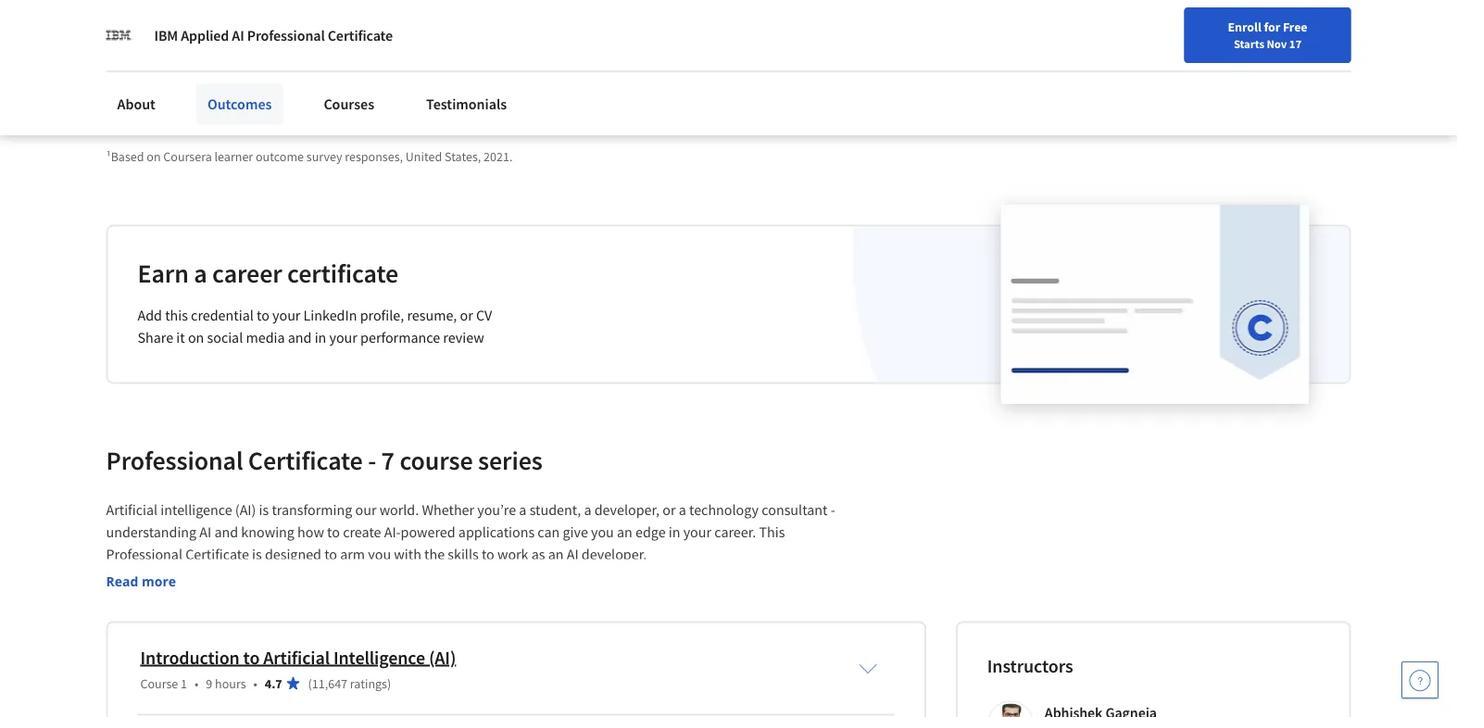 Task type: vqa. For each thing, say whether or not it's contained in the screenshot.
knowing
yes



Task type: locate. For each thing, give the bounding box(es) containing it.
0 vertical spatial skills
[[885, 44, 916, 62]]

and
[[676, 45, 700, 63], [835, 66, 859, 85], [288, 328, 312, 347], [214, 523, 238, 542]]

and down intelligence
[[214, 523, 238, 542]]

skills right the
[[448, 545, 479, 564]]

1 vertical spatial ai
[[200, 523, 212, 542]]

you down ai-
[[368, 545, 391, 564]]

2 vertical spatial ai
[[567, 545, 579, 564]]

0 horizontal spatial in
[[315, 328, 326, 347]]

1 vertical spatial certificate
[[248, 444, 363, 476]]

0 vertical spatial (ai)
[[235, 501, 256, 519]]

None search field
[[264, 12, 709, 49]]

and up feedback
[[676, 45, 700, 63]]

1 horizontal spatial on
[[188, 328, 204, 347]]

2 • from the left
[[253, 675, 257, 692]]

(ai) up the knowing
[[235, 501, 256, 519]]

artificial
[[106, 501, 158, 519], [263, 646, 330, 669]]

1 • from the left
[[195, 675, 199, 692]]

0 horizontal spatial linkedin
[[304, 306, 357, 325]]

with down improve
[[541, 67, 568, 86]]

in inside add this credential to your linkedin profile, resume, or cv share it on social media and in your performance review
[[315, 328, 326, 347]]

1 horizontal spatial -
[[831, 501, 835, 519]]

you're
[[477, 501, 516, 519]]

practice your skills with interactive tools and mock interviews
[[801, 44, 1015, 85]]

an down developer,
[[617, 523, 633, 542]]

0 vertical spatial in
[[315, 328, 326, 347]]

the
[[424, 545, 445, 564]]

an
[[617, 523, 633, 542], [548, 545, 564, 564]]

1 horizontal spatial skills
[[885, 44, 916, 62]]

or inside artificial intelligence (ai) is transforming our world. whether you're a student, a developer, or a technology consultant - understanding ai and knowing how to create ai-powered applications can give you an edge in your career. this professional certificate is designed to arm you with the skills to work as an ai developer. read more
[[663, 501, 676, 519]]

1 vertical spatial linkedin
[[304, 306, 357, 325]]

1 vertical spatial an
[[548, 545, 564, 564]]

as
[[532, 545, 545, 564]]

menu item
[[1069, 19, 1188, 79]]

(ai) right intelligence
[[429, 646, 456, 669]]

0 vertical spatial you
[[591, 523, 614, 542]]

1 vertical spatial you
[[368, 545, 391, 564]]

create
[[343, 523, 381, 542]]

career.
[[715, 523, 756, 542]]

whether
[[422, 501, 474, 519]]

on right 'it'
[[188, 328, 204, 347]]

linkedin down the certificate
[[304, 306, 357, 325]]

• right the 1
[[195, 675, 199, 692]]

introduction to artificial intelligence (ai) link
[[140, 646, 456, 669]]

in right 'edge'
[[669, 523, 681, 542]]

consultant
[[762, 501, 828, 519]]

0 horizontal spatial -
[[368, 444, 376, 476]]

1 vertical spatial -
[[831, 501, 835, 519]]

and inside 'improve your resume and linkedin with personalized feedback'
[[676, 45, 700, 63]]

0 vertical spatial on
[[147, 148, 161, 164]]

outcomes link
[[196, 83, 283, 124]]

with left the
[[394, 545, 421, 564]]

is up the knowing
[[259, 501, 269, 519]]

about link
[[106, 83, 167, 124]]

0 horizontal spatial skills
[[448, 545, 479, 564]]

powered
[[401, 523, 456, 542]]

0 horizontal spatial artificial
[[106, 501, 158, 519]]

understanding
[[106, 523, 197, 542]]

help center image
[[1409, 669, 1432, 691]]

2 horizontal spatial career
[[1123, 45, 1162, 63]]

review
[[443, 328, 484, 347]]

designed
[[265, 545, 321, 564]]

completion
[[310, 8, 436, 41]]

with inside artificial intelligence (ai) is transforming our world. whether you're a student, a developer, or a technology consultant - understanding ai and knowing how to create ai-powered applications can give you an edge in your career. this professional certificate is designed to arm you with the skills to work as an ai developer. read more
[[394, 545, 421, 564]]

earn
[[138, 257, 189, 289]]

1 horizontal spatial artificial
[[263, 646, 330, 669]]

0 vertical spatial artificial
[[106, 501, 158, 519]]

to up completion on the left top of the page
[[362, 0, 385, 7]]

career inside plan your career move with coursera's job search guide
[[1123, 45, 1162, 63]]

-
[[368, 444, 376, 476], [831, 501, 835, 519]]

applied
[[181, 26, 229, 44]]

earn a career certificate
[[138, 257, 398, 289]]

0 horizontal spatial career
[[212, 257, 282, 289]]

• left '4.7'
[[253, 675, 257, 692]]

to inside add this credential to your linkedin profile, resume, or cv share it on social media and in your performance review
[[257, 306, 269, 325]]

0 horizontal spatial •
[[195, 675, 199, 692]]

- left 7
[[368, 444, 376, 476]]

2 vertical spatial career
[[212, 257, 282, 289]]

1 horizontal spatial in
[[669, 523, 681, 542]]

¹based
[[106, 148, 144, 164]]

to up media on the top
[[257, 306, 269, 325]]

ai
[[232, 26, 244, 44], [200, 523, 212, 542], [567, 545, 579, 564]]

1 vertical spatial artificial
[[263, 646, 330, 669]]

feedback
[[654, 67, 711, 86]]

(
[[308, 675, 312, 692]]

your up coursera's
[[1092, 45, 1120, 63]]

resume,
[[407, 306, 457, 325]]

1 vertical spatial career
[[1123, 45, 1162, 63]]

get
[[136, 0, 174, 7]]

add this credential to your linkedin profile, resume, or cv share it on social media and in your performance review
[[138, 306, 492, 347]]

artificial intelligence (ai) is transforming our world. whether you're a student, a developer, or a technology consultant - understanding ai and knowing how to create ai-powered applications can give you an edge in your career. this professional certificate is designed to arm you with the skills to work as an ai developer. read more
[[106, 501, 838, 590]]

skills
[[885, 44, 916, 62], [448, 545, 479, 564]]

career up completion on the left top of the page
[[390, 0, 460, 7]]

skills up mock in the right of the page
[[885, 44, 916, 62]]

to down applications
[[482, 545, 495, 564]]

improve your resume and linkedin with personalized feedback
[[541, 45, 756, 86]]

mock
[[862, 66, 896, 85]]

skills inside practice your skills with interactive tools and mock interviews
[[885, 44, 916, 62]]

an right as
[[548, 545, 564, 564]]

transforming
[[272, 501, 352, 519]]

artificial up ( at left
[[263, 646, 330, 669]]

responses,
[[345, 148, 403, 164]]

add
[[138, 306, 162, 325]]

with up guide
[[1203, 45, 1230, 63]]

developer.
[[582, 545, 647, 564]]

nov
[[1267, 36, 1287, 51]]

credential
[[191, 306, 254, 325]]

ai down intelligence
[[200, 523, 212, 542]]

you up developer. at bottom left
[[591, 523, 614, 542]]

skills inside artificial intelligence (ai) is transforming our world. whether you're a student, a developer, or a technology consultant - understanding ai and knowing how to create ai-powered applications can give you an edge in your career. this professional certificate is designed to arm you with the skills to work as an ai developer. read more
[[448, 545, 479, 564]]

0 vertical spatial certificate
[[328, 26, 393, 44]]

access
[[285, 0, 356, 7]]

and right tools
[[835, 66, 859, 85]]

ibm image
[[106, 22, 132, 48]]

1 horizontal spatial (ai)
[[429, 646, 456, 669]]

a
[[194, 257, 207, 289], [519, 501, 527, 519], [584, 501, 592, 519], [679, 501, 686, 519]]

- right consultant
[[831, 501, 835, 519]]

your inside artificial intelligence (ai) is transforming our world. whether you're a student, a developer, or a technology consultant - understanding ai and knowing how to create ai-powered applications can give you an edge in your career. this professional certificate is designed to arm you with the skills to work as an ai developer. read more
[[684, 523, 712, 542]]

certificate down access
[[328, 26, 393, 44]]

linkedin inside add this credential to your linkedin profile, resume, or cv share it on social media and in your performance review
[[304, 306, 357, 325]]

0 horizontal spatial (ai)
[[235, 501, 256, 519]]

on right ¹based
[[147, 148, 161, 164]]

your left performance
[[329, 328, 358, 347]]

1 vertical spatial in
[[669, 523, 681, 542]]

to
[[362, 0, 385, 7], [257, 306, 269, 325], [327, 523, 340, 542], [324, 545, 337, 564], [482, 545, 495, 564], [243, 646, 260, 669]]

and inside artificial intelligence (ai) is transforming our world. whether you're a student, a developer, or a technology consultant - understanding ai and knowing how to create ai-powered applications can give you an edge in your career. this professional certificate is designed to arm you with the skills to work as an ai developer. read more
[[214, 523, 238, 542]]

artificial up understanding
[[106, 501, 158, 519]]

instructors
[[988, 654, 1073, 677]]

with
[[919, 44, 946, 62], [1203, 45, 1230, 63], [541, 67, 568, 86], [394, 545, 421, 564]]

linkedin up feedback
[[703, 45, 756, 63]]

2 vertical spatial professional
[[106, 545, 183, 564]]

career up job
[[1123, 45, 1162, 63]]

certificate up transforming
[[248, 444, 363, 476]]

or up 'edge'
[[663, 501, 676, 519]]

( 11,647 ratings )
[[308, 675, 391, 692]]

0 vertical spatial career
[[390, 0, 460, 7]]

- inside artificial intelligence (ai) is transforming our world. whether you're a student, a developer, or a technology consultant - understanding ai and knowing how to create ai-powered applications can give you an edge in your career. this professional certificate is designed to arm you with the skills to work as an ai developer. read more
[[831, 501, 835, 519]]

plan your career move with coursera's job search guide
[[1061, 45, 1231, 86]]

interviews
[[899, 66, 963, 85]]

your down technology
[[684, 523, 712, 542]]

enroll for free starts nov 17
[[1228, 19, 1308, 51]]

(ai)
[[235, 501, 256, 519], [429, 646, 456, 669]]

professional certificate - 7 course series
[[106, 444, 543, 476]]

professional up intelligence
[[106, 444, 243, 476]]

your inside plan your career move with coursera's job search guide
[[1092, 45, 1120, 63]]

certificate down intelligence
[[185, 545, 249, 564]]

is down the knowing
[[252, 545, 262, 564]]

and right media on the top
[[288, 328, 312, 347]]

with inside practice your skills with interactive tools and mock interviews
[[919, 44, 946, 62]]

ibm
[[154, 26, 178, 44]]

ai down give
[[567, 545, 579, 564]]

0 vertical spatial or
[[460, 306, 473, 325]]

or left cv
[[460, 306, 473, 325]]

0 vertical spatial -
[[368, 444, 376, 476]]

ai down exclusive
[[232, 26, 244, 44]]

world.
[[380, 501, 419, 519]]

or inside add this credential to your linkedin profile, resume, or cv share it on social media and in your performance review
[[460, 306, 473, 325]]

courses
[[324, 95, 374, 113]]

technology
[[689, 501, 759, 519]]

0 horizontal spatial or
[[460, 306, 473, 325]]

0 horizontal spatial you
[[368, 545, 391, 564]]

arm
[[340, 545, 365, 564]]

about
[[117, 95, 156, 113]]

0 vertical spatial an
[[617, 523, 633, 542]]

1 horizontal spatial •
[[253, 675, 257, 692]]

professional down understanding
[[106, 545, 183, 564]]

share
[[138, 328, 173, 347]]

2 vertical spatial certificate
[[185, 545, 249, 564]]

1 horizontal spatial career
[[390, 0, 460, 7]]

0 horizontal spatial an
[[548, 545, 564, 564]]

artificial inside artificial intelligence (ai) is transforming our world. whether you're a student, a developer, or a technology consultant - understanding ai and knowing how to create ai-powered applications can give you an edge in your career. this professional certificate is designed to arm you with the skills to work as an ai developer. read more
[[106, 501, 158, 519]]

career up credential at the top
[[212, 257, 282, 289]]

with up interviews at the top
[[919, 44, 946, 62]]

in right media on the top
[[315, 328, 326, 347]]

professional down access
[[247, 26, 325, 44]]

0 vertical spatial ai
[[232, 26, 244, 44]]

0 vertical spatial professional
[[247, 26, 325, 44]]

0 vertical spatial linkedin
[[703, 45, 756, 63]]

your up mock in the right of the page
[[854, 44, 882, 62]]

1 vertical spatial skills
[[448, 545, 479, 564]]

your up the personalized
[[596, 45, 624, 63]]

1 vertical spatial or
[[663, 501, 676, 519]]

in inside artificial intelligence (ai) is transforming our world. whether you're a student, a developer, or a technology consultant - understanding ai and knowing how to create ai-powered applications can give you an edge in your career. this professional certificate is designed to arm you with the skills to work as an ai developer. read more
[[669, 523, 681, 542]]

linkedin
[[703, 45, 756, 63], [304, 306, 357, 325]]

1 horizontal spatial or
[[663, 501, 676, 519]]

resume
[[627, 45, 673, 63]]

1 horizontal spatial linkedin
[[703, 45, 756, 63]]

on
[[147, 148, 161, 164], [188, 328, 204, 347]]

•
[[195, 675, 199, 692], [253, 675, 257, 692]]

more
[[142, 572, 176, 590]]

coursera's
[[1061, 67, 1127, 86]]

1 vertical spatial on
[[188, 328, 204, 347]]

1 vertical spatial (ai)
[[429, 646, 456, 669]]

profile,
[[360, 306, 404, 325]]



Task type: describe. For each thing, give the bounding box(es) containing it.
our
[[355, 501, 377, 519]]

career for earn a career certificate
[[212, 257, 282, 289]]

1 horizontal spatial you
[[591, 523, 614, 542]]

1 vertical spatial professional
[[106, 444, 243, 476]]

and inside practice your skills with interactive tools and mock interviews
[[835, 66, 859, 85]]

testimonials
[[426, 95, 507, 113]]

to right how
[[327, 523, 340, 542]]

work
[[498, 545, 529, 564]]

intelligence
[[333, 646, 425, 669]]

interactive
[[949, 44, 1015, 62]]

upon
[[248, 8, 305, 41]]

this
[[165, 306, 188, 325]]

9
[[206, 675, 212, 692]]

career inside get exclusive access to career resources upon completion
[[390, 0, 460, 7]]

move
[[1165, 45, 1200, 63]]

states,
[[445, 148, 481, 164]]

plan
[[1061, 45, 1089, 63]]

your inside 'improve your resume and linkedin with personalized feedback'
[[596, 45, 624, 63]]

developer,
[[595, 501, 660, 519]]

course
[[400, 444, 473, 476]]

1 horizontal spatial ai
[[232, 26, 244, 44]]

2021.
[[484, 148, 513, 164]]

edge
[[636, 523, 666, 542]]

with inside 'improve your resume and linkedin with personalized feedback'
[[541, 67, 568, 86]]

0 horizontal spatial ai
[[200, 523, 212, 542]]

1 vertical spatial is
[[252, 545, 262, 564]]

improve
[[541, 45, 593, 63]]

hours
[[215, 675, 246, 692]]

coursera career certificate image
[[1001, 205, 1310, 403]]

enroll
[[1228, 19, 1262, 35]]

knowing
[[241, 523, 295, 542]]

7
[[381, 444, 395, 476]]

cv
[[476, 306, 492, 325]]

for
[[1264, 19, 1281, 35]]

guide
[[1196, 67, 1231, 86]]

professional inside artificial intelligence (ai) is transforming our world. whether you're a student, a developer, or a technology consultant - understanding ai and knowing how to create ai-powered applications can give you an edge in your career. this professional certificate is designed to arm you with the skills to work as an ai developer. read more
[[106, 545, 183, 564]]

¹based on coursera learner outcome survey responses, united states, 2021.
[[106, 148, 513, 164]]

career for plan your career move with coursera's job search guide
[[1123, 45, 1162, 63]]

4.7
[[265, 675, 282, 692]]

survey
[[306, 148, 342, 164]]

learner
[[215, 148, 253, 164]]

your inside practice your skills with interactive tools and mock interviews
[[854, 44, 882, 62]]

courses link
[[313, 83, 386, 124]]

a right the 'you're'
[[519, 501, 527, 519]]

coursera image
[[22, 15, 140, 45]]

11,647
[[312, 675, 347, 692]]

outcomes
[[207, 95, 272, 113]]

job
[[1129, 67, 1149, 86]]

read more button
[[106, 571, 176, 591]]

give
[[563, 523, 588, 542]]

introduction
[[140, 646, 240, 669]]

a right 'earn'
[[194, 257, 207, 289]]

your up media on the top
[[272, 306, 301, 325]]

0 vertical spatial is
[[259, 501, 269, 519]]

intelligence
[[161, 501, 232, 519]]

ratings
[[350, 675, 387, 692]]

to up 'hours'
[[243, 646, 260, 669]]

social
[[207, 328, 243, 347]]

united
[[406, 148, 442, 164]]

a left technology
[[679, 501, 686, 519]]

1 horizontal spatial an
[[617, 523, 633, 542]]

can
[[538, 523, 560, 542]]

course 1 • 9 hours •
[[140, 675, 257, 692]]

resources
[[136, 8, 242, 41]]

testimonials link
[[415, 83, 518, 124]]

(ai) inside artificial intelligence (ai) is transforming our world. whether you're a student, a developer, or a technology consultant - understanding ai and knowing how to create ai-powered applications can give you an edge in your career. this professional certificate is designed to arm you with the skills to work as an ai developer. read more
[[235, 501, 256, 519]]

to left arm
[[324, 545, 337, 564]]

a up give
[[584, 501, 592, 519]]

2 horizontal spatial ai
[[567, 545, 579, 564]]

read
[[106, 572, 138, 590]]

0 horizontal spatial on
[[147, 148, 161, 164]]

student,
[[530, 501, 581, 519]]

practice
[[801, 44, 851, 62]]

introduction to artificial intelligence (ai)
[[140, 646, 456, 669]]

applications
[[459, 523, 535, 542]]

on inside add this credential to your linkedin profile, resume, or cv share it on social media and in your performance review
[[188, 328, 204, 347]]

to inside get exclusive access to career resources upon completion
[[362, 0, 385, 7]]

personalized
[[571, 67, 651, 86]]

certificate inside artificial intelligence (ai) is transforming our world. whether you're a student, a developer, or a technology consultant - understanding ai and knowing how to create ai-powered applications can give you an edge in your career. this professional certificate is designed to arm you with the skills to work as an ai developer. read more
[[185, 545, 249, 564]]

how
[[298, 523, 324, 542]]

with inside plan your career move with coursera's job search guide
[[1203, 45, 1230, 63]]

1
[[181, 675, 187, 692]]

get exclusive access to career resources upon completion
[[136, 0, 460, 41]]

ibm applied ai professional certificate
[[154, 26, 393, 44]]

show notifications image
[[1207, 23, 1230, 45]]

series
[[478, 444, 543, 476]]

ai-
[[384, 523, 401, 542]]

certificate
[[287, 257, 398, 289]]

linkedin inside 'improve your resume and linkedin with personalized feedback'
[[703, 45, 756, 63]]

and inside add this credential to your linkedin profile, resume, or cv share it on social media and in your performance review
[[288, 328, 312, 347]]

starts
[[1234, 36, 1265, 51]]

17
[[1290, 36, 1302, 51]]

outcome
[[256, 148, 304, 164]]

this
[[759, 523, 785, 542]]

media
[[246, 328, 285, 347]]

coursera
[[163, 148, 212, 164]]

search
[[1152, 67, 1193, 86]]

)
[[387, 675, 391, 692]]



